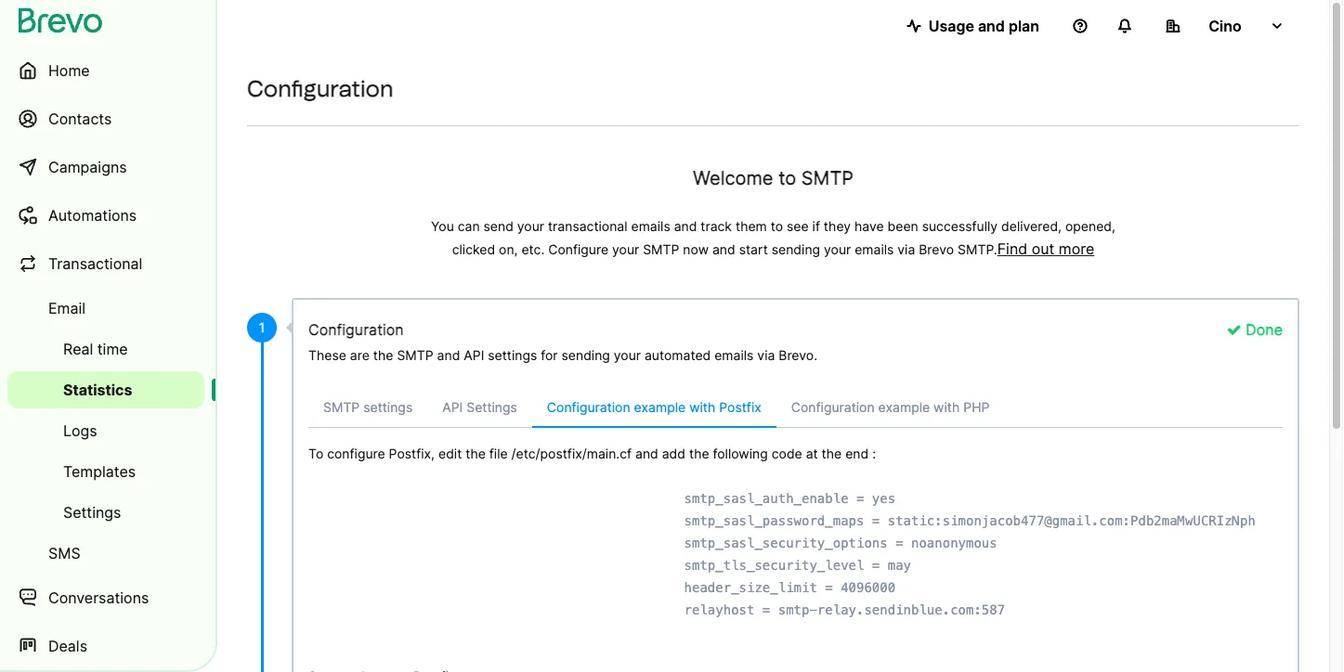 Task type: locate. For each thing, give the bounding box(es) containing it.
settings link
[[7, 494, 204, 531]]

have
[[855, 218, 884, 234]]

/etc/postfix/main.cf
[[511, 446, 632, 462]]

and left plan
[[978, 17, 1005, 35]]

conversations
[[48, 589, 149, 608]]

logs
[[63, 422, 97, 440]]

with for postfix
[[689, 399, 716, 415]]

add
[[662, 446, 686, 462]]

via left brevo. on the right bottom
[[757, 347, 775, 363]]

smtp inside you can send your transactional emails and track them to see if they have been successfully delivered, opened, clicked on, etc. configure your smtp now and start sending your emails via brevo smtp.
[[643, 242, 680, 257]]

= up may in the right of the page
[[896, 536, 904, 551]]

usage
[[929, 17, 974, 35]]

1 vertical spatial via
[[757, 347, 775, 363]]

1 with from the left
[[689, 399, 716, 415]]

smtp.
[[958, 242, 997, 257]]

file
[[489, 446, 508, 462]]

1 vertical spatial sending
[[562, 347, 610, 363]]

smtp up configure
[[323, 399, 360, 415]]

to configure postfix, edit the file /etc/postfix/main.cf and add the following code at the end :
[[308, 446, 876, 462]]

usage and plan
[[929, 17, 1040, 35]]

statistics link
[[7, 372, 204, 409]]

now
[[683, 242, 709, 257]]

to inside you can send your transactional emails and track them to see if they have been successfully delivered, opened, clicked on, etc. configure your smtp now and start sending your emails via brevo smtp.
[[771, 218, 783, 234]]

configuration example with php
[[791, 399, 990, 415]]

0 vertical spatial sending
[[772, 242, 820, 257]]

1 vertical spatial api
[[442, 399, 463, 415]]

0 horizontal spatial with
[[689, 399, 716, 415]]

they
[[824, 218, 851, 234]]

settings inside api settings link
[[467, 399, 517, 415]]

emails down have
[[855, 242, 894, 257]]

home
[[48, 61, 90, 80]]

0 horizontal spatial emails
[[631, 218, 670, 234]]

welcome to smtp
[[693, 167, 854, 190]]

brevo.
[[779, 347, 818, 363]]

real time link
[[7, 331, 204, 368]]

to up the see
[[779, 167, 796, 190]]

your up etc.
[[517, 218, 544, 234]]

and up now
[[674, 218, 697, 234]]

smtp right are
[[397, 347, 434, 363]]

tab panel
[[308, 389, 1283, 673]]

0 horizontal spatial sending
[[562, 347, 610, 363]]

conversations link
[[7, 576, 204, 621]]

= left 4096000
[[825, 581, 833, 595]]

api up api settings
[[464, 347, 484, 363]]

example up add in the bottom of the page
[[634, 399, 686, 415]]

real time
[[63, 340, 128, 359]]

with left "postfix"
[[689, 399, 716, 415]]

noanonymous
[[911, 536, 997, 551]]

settings
[[467, 399, 517, 415], [63, 504, 121, 522]]

2 example from the left
[[878, 399, 930, 415]]

your
[[517, 218, 544, 234], [612, 242, 639, 257], [824, 242, 851, 257], [614, 347, 641, 363]]

1 vertical spatial settings
[[363, 399, 413, 415]]

on,
[[499, 242, 518, 257]]

configuration inside 'link'
[[547, 399, 630, 415]]

relayhost
[[684, 603, 755, 618]]

settings left for
[[488, 347, 537, 363]]

find
[[997, 240, 1028, 258]]

header_size_limit
[[684, 581, 817, 595]]

sending down the see
[[772, 242, 820, 257]]

automated
[[645, 347, 711, 363]]

real
[[63, 340, 93, 359]]

1 example from the left
[[634, 399, 686, 415]]

configuration example with php link
[[776, 389, 1005, 427]]

and left add in the bottom of the page
[[635, 446, 658, 462]]

0 horizontal spatial settings
[[363, 399, 413, 415]]

0 horizontal spatial settings
[[63, 504, 121, 522]]

emails up "postfix"
[[715, 347, 754, 363]]

1 horizontal spatial settings
[[467, 399, 517, 415]]

smtp-
[[778, 603, 817, 618]]

1 vertical spatial to
[[771, 218, 783, 234]]

2 horizontal spatial emails
[[855, 242, 894, 257]]

settings
[[488, 347, 537, 363], [363, 399, 413, 415]]

postfix
[[719, 399, 762, 415]]

0 vertical spatial to
[[779, 167, 796, 190]]

1 horizontal spatial via
[[898, 242, 915, 257]]

the left file
[[466, 446, 486, 462]]

1 horizontal spatial sending
[[772, 242, 820, 257]]

the right at
[[822, 446, 842, 462]]

1 horizontal spatial example
[[878, 399, 930, 415]]

transactional
[[48, 255, 142, 273]]

deals link
[[7, 624, 204, 669]]

smtp left now
[[643, 242, 680, 257]]

to left the see
[[771, 218, 783, 234]]

emails
[[631, 218, 670, 234], [855, 242, 894, 257], [715, 347, 754, 363]]

example left php
[[878, 399, 930, 415]]

1 horizontal spatial api
[[464, 347, 484, 363]]

if
[[812, 218, 820, 234]]

your down transactional
[[612, 242, 639, 257]]

via
[[898, 242, 915, 257], [757, 347, 775, 363]]

with left php
[[934, 399, 960, 415]]

1 horizontal spatial with
[[934, 399, 960, 415]]

0 horizontal spatial api
[[442, 399, 463, 415]]

api up edit
[[442, 399, 463, 415]]

0 vertical spatial via
[[898, 242, 915, 257]]

settings up the postfix,
[[363, 399, 413, 415]]

relay.sendinblue.com:587
[[817, 603, 1005, 618]]

0 vertical spatial settings
[[467, 399, 517, 415]]

plan
[[1009, 17, 1040, 35]]

successfully
[[922, 218, 998, 234]]

campaigns link
[[7, 145, 204, 190]]

=
[[857, 491, 864, 506], [872, 514, 880, 529], [896, 536, 904, 551], [872, 558, 880, 573], [825, 581, 833, 595], [763, 603, 770, 618]]

smtp settings
[[323, 399, 413, 415]]

find out more
[[997, 240, 1095, 258]]

0 horizontal spatial example
[[634, 399, 686, 415]]

are
[[350, 347, 370, 363]]

tab list
[[308, 389, 1283, 428]]

and inside "tab panel"
[[635, 446, 658, 462]]

1 horizontal spatial settings
[[488, 347, 537, 363]]

your left automated
[[614, 347, 641, 363]]

smtp_sasl_security_options
[[684, 536, 888, 551]]

cino
[[1209, 17, 1242, 35]]

example inside 'link'
[[634, 399, 686, 415]]

automations
[[48, 206, 137, 225]]

code
[[772, 446, 802, 462]]

configuration
[[247, 75, 394, 102], [308, 321, 404, 339], [547, 399, 630, 415], [791, 399, 875, 415]]

and down the track in the top of the page
[[713, 242, 736, 257]]

settings inside smtp settings link
[[363, 399, 413, 415]]

and inside button
[[978, 17, 1005, 35]]

2 with from the left
[[934, 399, 960, 415]]

clicked
[[452, 242, 495, 257]]

2 vertical spatial emails
[[715, 347, 754, 363]]

for
[[541, 347, 558, 363]]

emails right transactional
[[631, 218, 670, 234]]

templates
[[63, 463, 136, 481]]

tab panel containing smtp settings
[[308, 389, 1283, 673]]

opened,
[[1065, 218, 1116, 234]]

:pdb2mamwucriznph
[[1123, 514, 1256, 529]]

them
[[736, 218, 767, 234]]

1 vertical spatial emails
[[855, 242, 894, 257]]

settings down the templates
[[63, 504, 121, 522]]

home link
[[7, 48, 204, 93]]

1 vertical spatial settings
[[63, 504, 121, 522]]

via down been
[[898, 242, 915, 257]]

configuration inside configuration example with php link
[[791, 399, 875, 415]]

settings up file
[[467, 399, 517, 415]]

sending right for
[[562, 347, 610, 363]]

smtp_tls_security_level
[[684, 558, 864, 573]]

end
[[846, 446, 869, 462]]

with inside 'link'
[[689, 399, 716, 415]]



Task type: vqa. For each thing, say whether or not it's contained in the screenshot.
the server.
no



Task type: describe. For each thing, give the bounding box(es) containing it.
out
[[1032, 240, 1055, 258]]

more
[[1059, 240, 1095, 258]]

postfix,
[[389, 446, 435, 462]]

can
[[458, 218, 480, 234]]

find out more button
[[997, 240, 1095, 258]]

done
[[1242, 321, 1283, 339]]

transactional link
[[7, 242, 204, 286]]

via inside you can send your transactional emails and track them to see if they have been successfully delivered, opened, clicked on, etc. configure your smtp now and start sending your emails via brevo smtp.
[[898, 242, 915, 257]]

deals
[[48, 637, 87, 656]]

you can send your transactional emails and track them to see if they have been successfully delivered, opened, clicked on, etc. configure your smtp now and start sending your emails via brevo smtp.
[[431, 218, 1116, 257]]

simonjacob477@gmail.com
[[943, 514, 1123, 529]]

to
[[308, 446, 324, 462]]

may
[[888, 558, 911, 573]]

start
[[739, 242, 768, 257]]

usage and plan button
[[892, 7, 1054, 45]]

tab list containing smtp settings
[[308, 389, 1283, 428]]

cino button
[[1151, 7, 1300, 45]]

yes
[[872, 491, 896, 506]]

sending inside you can send your transactional emails and track them to see if they have been successfully delivered, opened, clicked on, etc. configure your smtp now and start sending your emails via brevo smtp.
[[772, 242, 820, 257]]

campaigns
[[48, 158, 127, 177]]

transactional
[[548, 218, 628, 234]]

api inside api settings link
[[442, 399, 463, 415]]

smtp up they
[[802, 167, 854, 190]]

with for php
[[934, 399, 960, 415]]

time
[[97, 340, 128, 359]]

api settings link
[[428, 389, 532, 427]]

0 vertical spatial settings
[[488, 347, 537, 363]]

these
[[308, 347, 346, 363]]

:
[[872, 446, 876, 462]]

= down "header_size_limit"
[[763, 603, 770, 618]]

configuration example with postfix link
[[532, 389, 776, 428]]

= left yes
[[857, 491, 864, 506]]

logs link
[[7, 412, 204, 450]]

example for php
[[878, 399, 930, 415]]

the right add in the bottom of the page
[[689, 446, 709, 462]]

smtp inside tab list
[[323, 399, 360, 415]]

0 horizontal spatial via
[[757, 347, 775, 363]]

contacts
[[48, 110, 112, 128]]

sms
[[48, 544, 80, 563]]

to configure postfix, edit the file /etc/postfix/main.cf and add the following code at the end : tab panel
[[308, 443, 1283, 673]]

statistics
[[63, 381, 132, 399]]

4096000
[[841, 581, 896, 595]]

your down they
[[824, 242, 851, 257]]

= down yes
[[872, 514, 880, 529]]

1
[[259, 320, 265, 335]]

track
[[701, 218, 732, 234]]

1 horizontal spatial emails
[[715, 347, 754, 363]]

configure
[[548, 242, 609, 257]]

smtp_sasl_password_maps
[[684, 514, 864, 529]]

send
[[484, 218, 514, 234]]

email link
[[7, 290, 204, 327]]

smtp settings link
[[308, 389, 428, 427]]

automations link
[[7, 193, 204, 238]]

following
[[713, 446, 768, 462]]

contacts link
[[7, 97, 204, 141]]

example for postfix
[[634, 399, 686, 415]]

0 vertical spatial api
[[464, 347, 484, 363]]

:pdb2mamwucriznph smtp_sasl_security_options = noanonymous smtp_tls_security_level = may header_size_limit = 4096000 relayhost = smtp-relay.sendinblue.com:587
[[308, 514, 1256, 640]]

api settings
[[442, 399, 517, 415]]

0 vertical spatial emails
[[631, 218, 670, 234]]

these are the smtp and api settings for sending your automated emails via brevo.
[[308, 347, 818, 363]]

configure
[[327, 446, 385, 462]]

see
[[787, 218, 809, 234]]

sms link
[[7, 535, 204, 572]]

= left may in the right of the page
[[872, 558, 880, 573]]

at
[[806, 446, 818, 462]]

static:
[[888, 514, 943, 529]]

been
[[888, 218, 919, 234]]

settings inside settings "link"
[[63, 504, 121, 522]]

email
[[48, 299, 86, 318]]

templates link
[[7, 453, 204, 491]]

smtp_sasl_auth_enable = yes smtp_sasl_password_maps = static: simonjacob477@gmail.com
[[308, 491, 1123, 529]]

the right are
[[373, 347, 393, 363]]

php
[[964, 399, 990, 415]]

delivered,
[[1002, 218, 1062, 234]]

welcome
[[693, 167, 773, 190]]

configuration example with postfix
[[547, 399, 762, 415]]

and up api settings
[[437, 347, 460, 363]]

check image
[[1227, 322, 1242, 337]]

smtp_sasl_auth_enable
[[684, 491, 849, 506]]

brevo
[[919, 242, 954, 257]]

edit
[[438, 446, 462, 462]]

etc.
[[522, 242, 545, 257]]



